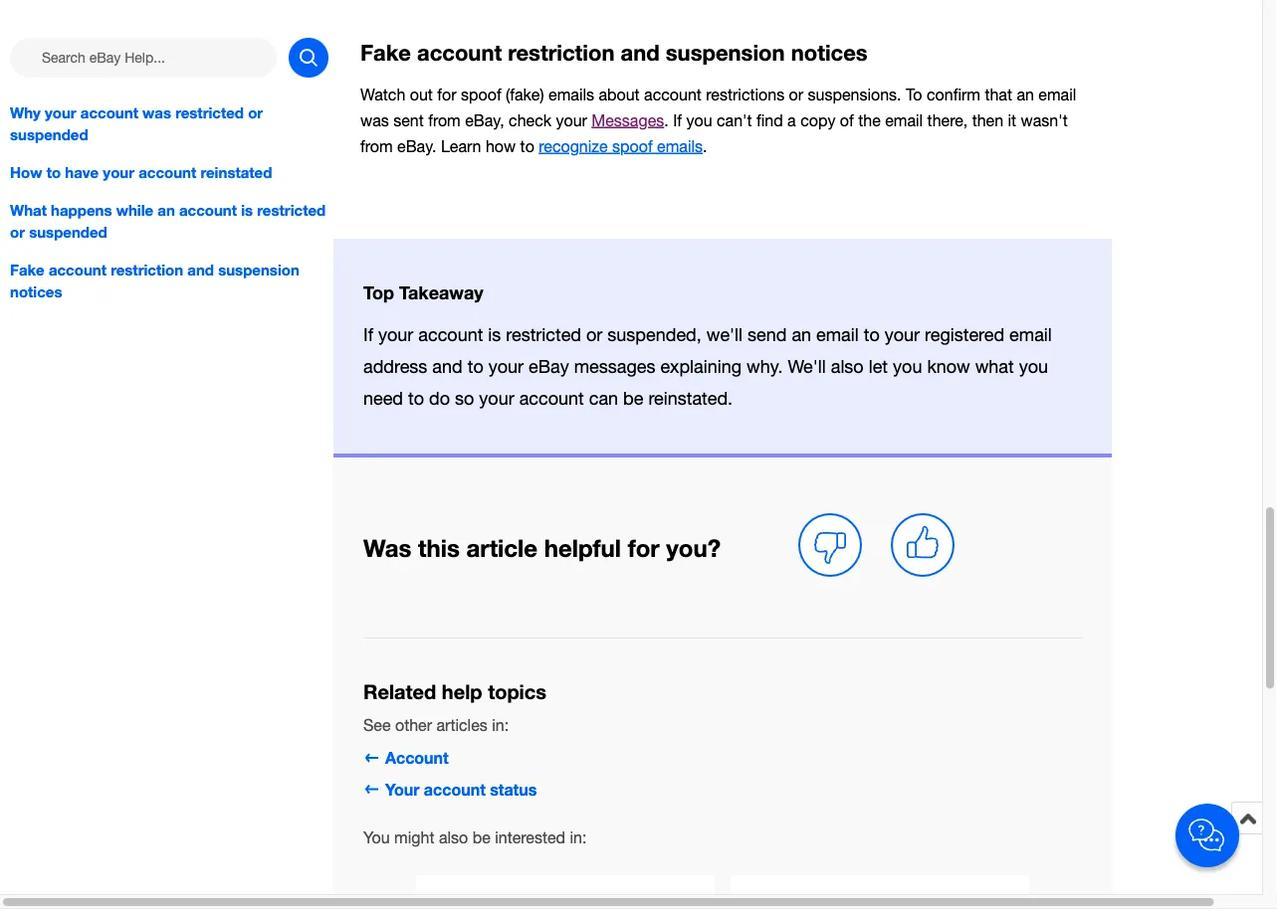 Task type: vqa. For each thing, say whether or not it's contained in the screenshot.
of
yes



Task type: describe. For each thing, give the bounding box(es) containing it.
then
[[972, 111, 1003, 130]]

you
[[363, 829, 390, 848]]

if inside . if you can't find a copy of the email there, then it wasn't from ebay. learn how to
[[673, 111, 682, 130]]

email inside watch out for spoof (fake) emails about account restrictions or suspensions. to confirm that an email was sent from ebay, check your
[[1038, 85, 1076, 104]]

or inside what happens while an account is restricted or suspended
[[10, 223, 25, 241]]

see
[[363, 717, 391, 735]]

to left do
[[408, 388, 424, 409]]

spoof inside watch out for spoof (fake) emails about account restrictions or suspensions. to confirm that an email was sent from ebay, check your
[[461, 85, 501, 104]]

account inside watch out for spoof (fake) emails about account restrictions or suspensions. to confirm that an email was sent from ebay, check your
[[644, 85, 702, 104]]

suspended inside why your account was restricted or suspended
[[10, 125, 88, 143]]

address
[[363, 356, 427, 377]]

to up the let
[[864, 325, 880, 345]]

reinstated
[[201, 163, 272, 181]]

. if you can't find a copy of the email there, then it wasn't from ebay. learn how to
[[360, 111, 1068, 156]]

ebay.
[[397, 137, 436, 156]]

account inside why your account was restricted or suspended
[[80, 104, 138, 121]]

. inside . if you can't find a copy of the email there, then it wasn't from ebay. learn how to
[[664, 111, 669, 130]]

have
[[65, 163, 99, 181]]

1 vertical spatial be
[[472, 829, 490, 848]]

from inside watch out for spoof (fake) emails about account restrictions or suspensions. to confirm that an email was sent from ebay, check your
[[428, 111, 461, 130]]

0 vertical spatial fake account restriction and suspension notices
[[360, 39, 868, 66]]

how
[[486, 137, 516, 156]]

why your account was restricted or suspended
[[10, 104, 263, 143]]

other
[[395, 717, 432, 735]]

reinstated.
[[648, 388, 733, 409]]

also inside if your account is restricted or suspended, we'll send an email to your registered email address and to your ebay messages explaining why. we'll also let you know what you need to do so your account can be reinstated.
[[831, 356, 864, 377]]

messages link
[[592, 111, 664, 130]]

recognize spoof emails link
[[539, 137, 703, 156]]

wasn't
[[1021, 111, 1068, 130]]

an inside what happens while an account is restricted or suspended
[[158, 201, 175, 219]]

why.
[[747, 356, 783, 377]]

restricted for why your account was restricted or suspended
[[175, 104, 244, 121]]

watch out for spoof (fake) emails about account restrictions or suspensions. to confirm that an email was sent from ebay, check your
[[360, 85, 1076, 130]]

see other articles in:
[[363, 717, 509, 735]]

is inside if your account is restricted or suspended, we'll send an email to your registered email address and to your ebay messages explaining why. we'll also let you know what you need to do so your account can be reinstated.
[[488, 325, 501, 345]]

restrictions
[[706, 85, 784, 104]]

restricted for if your account is restricted or suspended, we'll send an email to your registered email address and to your ebay messages explaining why. we'll also let you know what you need to do so your account can be reinstated.
[[506, 325, 581, 345]]

recognize spoof emails .
[[539, 137, 707, 156]]

explaining
[[660, 356, 742, 377]]

messages
[[574, 356, 655, 377]]

2 horizontal spatial and
[[621, 39, 660, 66]]

you might also be interested in:
[[363, 829, 587, 848]]

to right how
[[46, 163, 61, 181]]

do
[[429, 388, 450, 409]]

or inside watch out for spoof (fake) emails about account restrictions or suspensions. to confirm that an email was sent from ebay, check your
[[789, 85, 803, 104]]

your up address on the left
[[378, 325, 413, 345]]

1 horizontal spatial restriction
[[508, 39, 615, 66]]

about
[[599, 85, 640, 104]]

what happens while an account is restricted or suspended link
[[10, 199, 328, 243]]

why your account was restricted or suspended link
[[10, 102, 328, 145]]

suspended,
[[608, 325, 701, 345]]

recognize
[[539, 137, 608, 156]]

how
[[10, 163, 42, 181]]

your up the let
[[885, 325, 920, 345]]

your account status link
[[363, 781, 537, 800]]

that
[[985, 85, 1012, 104]]

what happens while an account is restricted or suspended
[[10, 201, 326, 241]]

1 vertical spatial emails
[[657, 137, 703, 156]]

suspended inside what happens while an account is restricted or suspended
[[29, 223, 107, 241]]

your inside watch out for spoof (fake) emails about account restrictions or suspensions. to confirm that an email was sent from ebay, check your
[[556, 111, 587, 130]]

learn
[[441, 137, 481, 156]]

find
[[756, 111, 783, 130]]

topics
[[488, 681, 546, 704]]

suspensions.
[[808, 85, 901, 104]]

was
[[363, 534, 412, 563]]

so
[[455, 388, 474, 409]]

helpful
[[544, 534, 621, 563]]

account inside what happens while an account is restricted or suspended
[[179, 201, 237, 219]]

an inside if your account is restricted or suspended, we'll send an email to your registered email address and to your ebay messages explaining why. we'll also let you know what you need to do so your account can be reinstated.
[[792, 325, 811, 345]]

email up what
[[1009, 325, 1052, 345]]

a
[[787, 111, 796, 130]]

account inside 'fake account restriction and suspension notices'
[[49, 261, 106, 279]]

confirm
[[927, 85, 980, 104]]

can't
[[717, 111, 752, 130]]

ebay,
[[465, 111, 504, 130]]

need
[[363, 388, 403, 409]]

from inside . if you can't find a copy of the email there, then it wasn't from ebay. learn how to
[[360, 137, 393, 156]]

out
[[410, 85, 433, 104]]

0 vertical spatial suspension
[[666, 39, 785, 66]]

what
[[975, 356, 1014, 377]]

email up we'll
[[816, 325, 859, 345]]

1 horizontal spatial you
[[893, 356, 922, 377]]

to
[[906, 85, 922, 104]]

while
[[116, 201, 153, 219]]

sent
[[393, 111, 424, 130]]

fake inside 'fake account restriction and suspension notices'
[[10, 261, 45, 279]]

1 vertical spatial in:
[[570, 829, 587, 848]]

is inside what happens while an account is restricted or suspended
[[241, 201, 253, 219]]

status
[[490, 781, 537, 800]]

how to have your account reinstated link
[[10, 161, 328, 183]]

we'll
[[706, 325, 743, 345]]

check
[[509, 111, 551, 130]]

related help topics
[[363, 681, 546, 704]]

1 vertical spatial for
[[628, 534, 660, 563]]

emails inside watch out for spoof (fake) emails about account restrictions or suspensions. to confirm that an email was sent from ebay, check your
[[548, 85, 594, 104]]

account link
[[363, 749, 449, 768]]

how to have your account reinstated
[[10, 163, 272, 181]]

your account status
[[385, 781, 537, 800]]

was this article helpful for you?
[[363, 534, 721, 563]]

and inside if your account is restricted or suspended, we'll send an email to your registered email address and to your ebay messages explaining why. we'll also let you know what you need to do so your account can be reinstated.
[[432, 356, 463, 377]]

2 horizontal spatial you
[[1019, 356, 1048, 377]]

might
[[394, 829, 434, 848]]

your right so
[[479, 388, 514, 409]]

messages
[[592, 111, 664, 130]]

account up out
[[417, 39, 502, 66]]

you?
[[666, 534, 721, 563]]

0 horizontal spatial suspension
[[218, 261, 299, 279]]

article
[[466, 534, 538, 563]]

what
[[10, 201, 47, 219]]

this
[[418, 534, 460, 563]]

your
[[385, 781, 419, 800]]



Task type: locate. For each thing, give the bounding box(es) containing it.
1 horizontal spatial fake
[[360, 39, 411, 66]]

1 horizontal spatial also
[[831, 356, 864, 377]]

email
[[1038, 85, 1076, 104], [885, 111, 923, 130], [816, 325, 859, 345], [1009, 325, 1052, 345]]

0 vertical spatial emails
[[548, 85, 594, 104]]

top takeaway
[[363, 282, 483, 304]]

1 horizontal spatial fake account restriction and suspension notices
[[360, 39, 868, 66]]

in:
[[492, 717, 509, 735], [570, 829, 587, 848]]

for inside watch out for spoof (fake) emails about account restrictions or suspensions. to confirm that an email was sent from ebay, check your
[[437, 85, 456, 104]]

account
[[417, 39, 502, 66], [644, 85, 702, 104], [80, 104, 138, 121], [139, 163, 196, 181], [179, 201, 237, 219], [49, 261, 106, 279], [418, 325, 483, 345], [519, 388, 584, 409], [424, 781, 486, 800]]

1 horizontal spatial emails
[[657, 137, 703, 156]]

or down 'what'
[[10, 223, 25, 241]]

also
[[831, 356, 864, 377], [439, 829, 468, 848]]

fake account restriction and suspension notices
[[360, 39, 868, 66], [10, 261, 299, 301]]

0 horizontal spatial and
[[187, 261, 214, 279]]

account down account
[[424, 781, 486, 800]]

notices inside 'fake account restriction and suspension notices'
[[10, 283, 62, 301]]

1 horizontal spatial is
[[488, 325, 501, 345]]

fake down 'what'
[[10, 261, 45, 279]]

restricted up reinstated
[[175, 104, 244, 121]]

watch
[[360, 85, 405, 104]]

let
[[869, 356, 888, 377]]

to up so
[[468, 356, 483, 377]]

0 horizontal spatial restricted
[[175, 104, 244, 121]]

0 horizontal spatial .
[[664, 111, 669, 130]]

registered
[[925, 325, 1004, 345]]

account up messages link
[[644, 85, 702, 104]]

an right that
[[1017, 85, 1034, 104]]

fake account restriction and suspension notices link
[[10, 259, 328, 303]]

account down happens
[[49, 261, 106, 279]]

send
[[748, 325, 787, 345]]

or up reinstated
[[248, 104, 263, 121]]

1 horizontal spatial if
[[673, 111, 682, 130]]

an right while
[[158, 201, 175, 219]]

the
[[858, 111, 881, 130]]

account down search ebay help... text box
[[80, 104, 138, 121]]

0 vertical spatial from
[[428, 111, 461, 130]]

copy
[[800, 111, 836, 130]]

1 vertical spatial fake
[[10, 261, 45, 279]]

or
[[789, 85, 803, 104], [248, 104, 263, 121], [10, 223, 25, 241], [586, 325, 603, 345]]

0 horizontal spatial fake
[[10, 261, 45, 279]]

spoof up ebay,
[[461, 85, 501, 104]]

related
[[363, 681, 436, 704]]

why
[[10, 104, 41, 121]]

articles
[[436, 717, 487, 735]]

you
[[686, 111, 712, 130], [893, 356, 922, 377], [1019, 356, 1048, 377]]

be right can
[[623, 388, 643, 409]]

. down watch out for spoof (fake) emails about account restrictions or suspensions. to confirm that an email was sent from ebay, check your
[[703, 137, 707, 156]]

notices down 'what'
[[10, 283, 62, 301]]

account
[[385, 749, 449, 768]]

interested
[[495, 829, 565, 848]]

1 vertical spatial also
[[439, 829, 468, 848]]

0 horizontal spatial restriction
[[111, 261, 183, 279]]

1 vertical spatial from
[[360, 137, 393, 156]]

0 horizontal spatial an
[[158, 201, 175, 219]]

restricted inside what happens while an account is restricted or suspended
[[257, 201, 326, 219]]

takeaway
[[399, 282, 483, 304]]

also left the let
[[831, 356, 864, 377]]

account down reinstated
[[179, 201, 237, 219]]

if right messages
[[673, 111, 682, 130]]

to inside . if you can't find a copy of the email there, then it wasn't from ebay. learn how to
[[520, 137, 534, 156]]

0 horizontal spatial you
[[686, 111, 712, 130]]

1 vertical spatial and
[[187, 261, 214, 279]]

restriction
[[508, 39, 615, 66], [111, 261, 183, 279]]

if inside if your account is restricted or suspended, we'll send an email to your registered email address and to your ebay messages explaining why. we'll also let you know what you need to do so your account can be reinstated.
[[363, 325, 373, 345]]

email inside . if you can't find a copy of the email there, then it wasn't from ebay. learn how to
[[885, 111, 923, 130]]

Search eBay Help... text field
[[10, 38, 277, 78]]

restricted inside if your account is restricted or suspended, we'll send an email to your registered email address and to your ebay messages explaining why. we'll also let you know what you need to do so your account can be reinstated.
[[506, 325, 581, 345]]

and up do
[[432, 356, 463, 377]]

can
[[589, 388, 618, 409]]

email down 'to'
[[885, 111, 923, 130]]

you right what
[[1019, 356, 1048, 377]]

0 horizontal spatial for
[[437, 85, 456, 104]]

in: down topics on the left of page
[[492, 717, 509, 735]]

was down search ebay help... text box
[[142, 104, 171, 121]]

and up about
[[621, 39, 660, 66]]

0 vertical spatial in:
[[492, 717, 509, 735]]

from left ebay.
[[360, 137, 393, 156]]

you right the let
[[893, 356, 922, 377]]

your right have
[[103, 163, 134, 181]]

emails down watch out for spoof (fake) emails about account restrictions or suspensions. to confirm that an email was sent from ebay, check your
[[657, 137, 703, 156]]

your up recognize
[[556, 111, 587, 130]]

1 vertical spatial restricted
[[257, 201, 326, 219]]

0 vertical spatial restriction
[[508, 39, 615, 66]]

if your account is restricted or suspended, we'll send an email to your registered email address and to your ebay messages explaining why. we'll also let you know what you need to do so your account can be reinstated.
[[363, 325, 1052, 409]]

1 vertical spatial .
[[703, 137, 707, 156]]

1 horizontal spatial was
[[360, 111, 389, 130]]

email up wasn't
[[1038, 85, 1076, 104]]

0 vertical spatial is
[[241, 201, 253, 219]]

1 vertical spatial suspension
[[218, 261, 299, 279]]

for right out
[[437, 85, 456, 104]]

suspended down happens
[[29, 223, 107, 241]]

suspended
[[10, 125, 88, 143], [29, 223, 107, 241]]

notices up suspensions. on the right top of the page
[[791, 39, 868, 66]]

2 vertical spatial an
[[792, 325, 811, 345]]

1 horizontal spatial suspension
[[666, 39, 785, 66]]

0 vertical spatial and
[[621, 39, 660, 66]]

an inside watch out for spoof (fake) emails about account restrictions or suspensions. to confirm that an email was sent from ebay, check your
[[1017, 85, 1034, 104]]

was
[[142, 104, 171, 121], [360, 111, 389, 130]]

0 horizontal spatial also
[[439, 829, 468, 848]]

1 horizontal spatial an
[[792, 325, 811, 345]]

1 vertical spatial an
[[158, 201, 175, 219]]

restricted up ebay
[[506, 325, 581, 345]]

0 horizontal spatial was
[[142, 104, 171, 121]]

your inside why your account was restricted or suspended
[[45, 104, 76, 121]]

1 vertical spatial fake account restriction and suspension notices
[[10, 261, 299, 301]]

restriction up "(fake)"
[[508, 39, 615, 66]]

was down watch
[[360, 111, 389, 130]]

1 horizontal spatial and
[[432, 356, 463, 377]]

. up recognize spoof emails .
[[664, 111, 669, 130]]

your
[[45, 104, 76, 121], [556, 111, 587, 130], [103, 163, 134, 181], [378, 325, 413, 345], [885, 325, 920, 345], [488, 356, 524, 377], [479, 388, 514, 409]]

1 horizontal spatial in:
[[570, 829, 587, 848]]

it
[[1008, 111, 1016, 130]]

fake account restriction and suspension notices up about
[[360, 39, 868, 66]]

2 horizontal spatial an
[[1017, 85, 1034, 104]]

1 horizontal spatial from
[[428, 111, 461, 130]]

0 vertical spatial .
[[664, 111, 669, 130]]

also right "might"
[[439, 829, 468, 848]]

account down ebay
[[519, 388, 584, 409]]

if
[[673, 111, 682, 130], [363, 325, 373, 345]]

0 vertical spatial if
[[673, 111, 682, 130]]

1 horizontal spatial .
[[703, 137, 707, 156]]

in: right interested
[[570, 829, 587, 848]]

0 vertical spatial also
[[831, 356, 864, 377]]

help
[[442, 681, 482, 704]]

account up what happens while an account is restricted or suspended
[[139, 163, 196, 181]]

or up messages
[[586, 325, 603, 345]]

1 horizontal spatial restricted
[[257, 201, 326, 219]]

for left you?
[[628, 534, 660, 563]]

0 horizontal spatial from
[[360, 137, 393, 156]]

2 horizontal spatial restricted
[[506, 325, 581, 345]]

if up address on the left
[[363, 325, 373, 345]]

1 horizontal spatial for
[[628, 534, 660, 563]]

or inside if your account is restricted or suspended, we'll send an email to your registered email address and to your ebay messages explaining why. we'll also let you know what you need to do so your account can be reinstated.
[[586, 325, 603, 345]]

restricted inside why your account was restricted or suspended
[[175, 104, 244, 121]]

2 vertical spatial and
[[432, 356, 463, 377]]

fake account restriction and suspension notices inside fake account restriction and suspension notices link
[[10, 261, 299, 301]]

0 vertical spatial for
[[437, 85, 456, 104]]

you inside . if you can't find a copy of the email there, then it wasn't from ebay. learn how to
[[686, 111, 712, 130]]

0 vertical spatial be
[[623, 388, 643, 409]]

1 horizontal spatial be
[[623, 388, 643, 409]]

emails
[[548, 85, 594, 104], [657, 137, 703, 156]]

was inside why your account was restricted or suspended
[[142, 104, 171, 121]]

1 vertical spatial is
[[488, 325, 501, 345]]

restriction inside 'fake account restriction and suspension notices'
[[111, 261, 183, 279]]

0 vertical spatial notices
[[791, 39, 868, 66]]

account down the takeaway
[[418, 325, 483, 345]]

know
[[927, 356, 970, 377]]

for
[[437, 85, 456, 104], [628, 534, 660, 563]]

0 vertical spatial spoof
[[461, 85, 501, 104]]

2 vertical spatial restricted
[[506, 325, 581, 345]]

0 horizontal spatial be
[[472, 829, 490, 848]]

of
[[840, 111, 854, 130]]

spoof down messages
[[612, 137, 653, 156]]

1 vertical spatial if
[[363, 325, 373, 345]]

your right the why
[[45, 104, 76, 121]]

and
[[621, 39, 660, 66], [187, 261, 214, 279], [432, 356, 463, 377]]

is
[[241, 201, 253, 219], [488, 325, 501, 345]]

was inside watch out for spoof (fake) emails about account restrictions or suspensions. to confirm that an email was sent from ebay, check your
[[360, 111, 389, 130]]

0 horizontal spatial in:
[[492, 717, 509, 735]]

0 horizontal spatial fake account restriction and suspension notices
[[10, 261, 299, 301]]

an
[[1017, 85, 1034, 104], [158, 201, 175, 219], [792, 325, 811, 345]]

restricted
[[175, 104, 244, 121], [257, 201, 326, 219], [506, 325, 581, 345]]

0 vertical spatial an
[[1017, 85, 1034, 104]]

1 vertical spatial suspended
[[29, 223, 107, 241]]

from up learn
[[428, 111, 461, 130]]

restriction down what happens while an account is restricted or suspended
[[111, 261, 183, 279]]

top
[[363, 282, 394, 304]]

spoof
[[461, 85, 501, 104], [612, 137, 653, 156]]

0 horizontal spatial spoof
[[461, 85, 501, 104]]

fake
[[360, 39, 411, 66], [10, 261, 45, 279]]

0 vertical spatial suspended
[[10, 125, 88, 143]]

notices
[[791, 39, 868, 66], [10, 283, 62, 301]]

and down "what happens while an account is restricted or suspended" link
[[187, 261, 214, 279]]

or inside why your account was restricted or suspended
[[248, 104, 263, 121]]

to down check
[[520, 137, 534, 156]]

be inside if your account is restricted or suspended, we'll send an email to your registered email address and to your ebay messages explaining why. we'll also let you know what you need to do so your account can be reinstated.
[[623, 388, 643, 409]]

0 horizontal spatial is
[[241, 201, 253, 219]]

(fake)
[[506, 85, 544, 104]]

suspended down the why
[[10, 125, 88, 143]]

there,
[[927, 111, 968, 130]]

be left interested
[[472, 829, 490, 848]]

1 horizontal spatial notices
[[791, 39, 868, 66]]

your left ebay
[[488, 356, 524, 377]]

ebay
[[529, 356, 569, 377]]

0 horizontal spatial if
[[363, 325, 373, 345]]

or up a
[[789, 85, 803, 104]]

fake account restriction and suspension notices down what happens while an account is restricted or suspended
[[10, 261, 299, 301]]

restricted down reinstated
[[257, 201, 326, 219]]

0 horizontal spatial notices
[[10, 283, 62, 301]]

we'll
[[788, 356, 826, 377]]

1 vertical spatial notices
[[10, 283, 62, 301]]

1 vertical spatial spoof
[[612, 137, 653, 156]]

an up we'll
[[792, 325, 811, 345]]

fake up watch
[[360, 39, 411, 66]]

happens
[[51, 201, 112, 219]]

0 horizontal spatial emails
[[548, 85, 594, 104]]

be
[[623, 388, 643, 409], [472, 829, 490, 848]]

0 vertical spatial fake
[[360, 39, 411, 66]]

you left can't
[[686, 111, 712, 130]]

1 horizontal spatial spoof
[[612, 137, 653, 156]]

0 vertical spatial restricted
[[175, 104, 244, 121]]

emails right "(fake)"
[[548, 85, 594, 104]]

1 vertical spatial restriction
[[111, 261, 183, 279]]

suspension
[[666, 39, 785, 66], [218, 261, 299, 279]]



